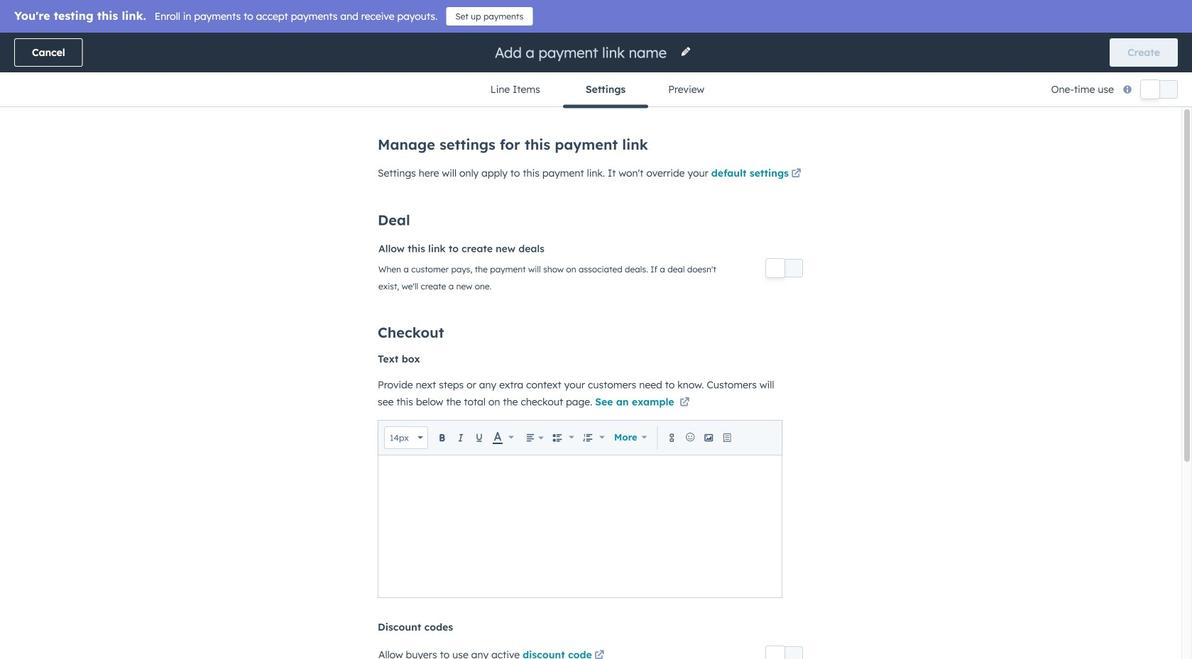 Task type: vqa. For each thing, say whether or not it's contained in the screenshot.
Previous page image
yes



Task type: locate. For each thing, give the bounding box(es) containing it.
1 group from the left
[[549, 429, 578, 448]]

column header
[[35, 179, 222, 210], [222, 179, 335, 210], [974, 179, 1045, 210], [1045, 179, 1158, 210]]

dialog
[[0, 0, 1193, 660]]

2 group from the left
[[580, 429, 609, 448]]

1 horizontal spatial group
[[580, 429, 609, 448]]

0 horizontal spatial group
[[549, 429, 578, 448]]

Size text field
[[389, 431, 418, 445]]

link opens in a new window image
[[792, 166, 802, 183], [792, 169, 802, 179], [680, 395, 690, 412], [680, 399, 690, 409], [595, 652, 605, 660]]

3 column header from the left
[[974, 179, 1045, 210]]

application
[[378, 421, 783, 599]]

previous page image
[[487, 282, 504, 299]]

group
[[549, 429, 578, 448], [580, 429, 609, 448]]

navigation
[[468, 72, 725, 108]]



Task type: describe. For each thing, give the bounding box(es) containing it.
Search search field
[[34, 136, 318, 164]]

Add a payment link name field
[[494, 43, 672, 62]]

link opens in a new window image
[[595, 648, 605, 660]]

4 column header from the left
[[1045, 179, 1158, 210]]

page section element
[[0, 33, 1193, 108]]

navigation inside page section element
[[468, 72, 725, 108]]

2 column header from the left
[[222, 179, 335, 210]]

1 column header from the left
[[35, 179, 222, 210]]



